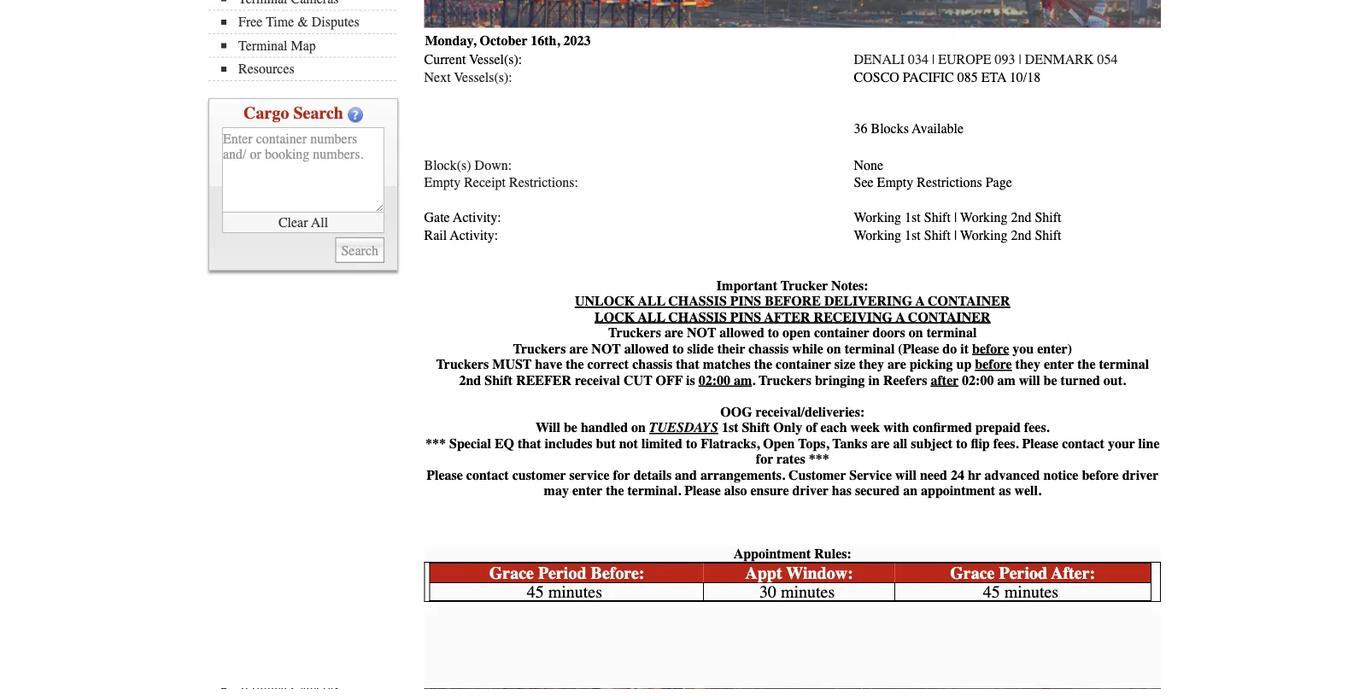 Task type: locate. For each thing, give the bounding box(es) containing it.
0 horizontal spatial period
[[538, 564, 587, 584]]

are inside oog rec​eival/deliveries: will be handled on tuesdays 1st shift only of each week with confirmed prepaid fees. *** special eq that includes but not limited to flatracks, open tops, tanks are all subject to flip fees. please contact your line for rates *** please contact customer service for details and arrangements. customer service will need 24 hr advanced notice before driver may enter the terminal.  please also ensure driver has secured an appointment as well.
[[871, 436, 890, 452]]

reefer
[[516, 373, 572, 389]]

none
[[854, 158, 884, 173]]

shift
[[924, 210, 951, 226], [1035, 210, 1062, 226], [924, 228, 951, 244], [1035, 228, 1062, 244], [485, 373, 513, 389], [742, 420, 770, 436]]

restrictions:​
[[509, 175, 578, 191]]

the
[[566, 357, 584, 373], [754, 357, 773, 373], [1078, 357, 1096, 373], [606, 484, 624, 499]]

be inside important trucker notes: unlock all chassis pins before delivering a container lock all chassis pins after receiving a container truckers are not allowed to open container doors on terminal truckers are not allowed to slide their chassis while on terminal (please do it before you enter) truckers must have the correct chassis that matches the container size they are picking up before they enter the terminal 2nd shift reefer receival cut off​ is 02:00 am . ​truckers bringing in reefers after 02:00 am will be turned out.​
[[1044, 373, 1057, 389]]

0 vertical spatial be
[[1044, 373, 1057, 389]]

container up do
[[908, 310, 991, 326]]

monday,
[[425, 33, 476, 49]]

1 vertical spatial activity:
[[450, 228, 498, 244]]

45 minutes
[[527, 583, 602, 602], [983, 583, 1059, 602]]

for left rates
[[756, 452, 773, 468]]

only
[[774, 420, 802, 436]]

allowed up matches
[[720, 326, 765, 341]]

0 horizontal spatial am
[[734, 373, 752, 389]]

0 horizontal spatial :
[[639, 564, 645, 584]]

0 horizontal spatial allowed
[[624, 341, 669, 357]]

| down working 1st​​​ shift | working 2nd shift
[[954, 228, 957, 244]]

cosco
[[854, 70, 900, 85]]

special
[[449, 436, 491, 452]]

window
[[786, 564, 848, 584]]

1st right tuesdays
[[722, 420, 739, 436]]

will down you
[[1019, 373, 1040, 389]]

em pty receipt restrictions:​
[[424, 175, 578, 191]]

enter right you
[[1044, 357, 1074, 373]]

be left the turned
[[1044, 373, 1057, 389]]

vessel(s):
[[469, 52, 522, 68]]

chassis left 'is'
[[632, 357, 673, 373]]

0 horizontal spatial 02:00
[[699, 373, 731, 389]]

n
[[424, 70, 434, 85]]

menu bar containing free time & disputes
[[208, 0, 405, 82]]

before right up
[[975, 357, 1012, 373]]

0 vertical spatial contact
[[1062, 436, 1105, 452]]

please down special
[[427, 468, 463, 484]]

0 horizontal spatial ​grace
[[489, 564, 534, 584]]

0 horizontal spatial will
[[895, 468, 917, 484]]

enter inside important trucker notes: unlock all chassis pins before delivering a container lock all chassis pins after receiving a container truckers are not allowed to open container doors on terminal truckers are not allowed to slide their chassis while on terminal (please do it before you enter) truckers must have the correct chassis that matches the container size they are picking up before they enter the terminal 2nd shift reefer receival cut off​ is 02:00 am . ​truckers bringing in reefers after 02:00 am will be turned out.​
[[1044, 357, 1074, 373]]

02:00
[[699, 373, 731, 389], [962, 373, 994, 389]]

be inside oog rec​eival/deliveries: will be handled on tuesdays 1st shift only of each week with confirmed prepaid fees. *** special eq that includes but not limited to flatracks, open tops, tanks are all subject to flip fees. please contact your line for rates *** please contact customer service for details and arrangements. customer service will need 24 hr advanced notice before driver may enter the terminal.  please also ensure driver has secured an appointment as well.
[[564, 420, 578, 436]]

: down "terminal."
[[639, 564, 645, 584]]

empty
[[877, 175, 914, 191]]

each
[[821, 420, 847, 436]]

0 vertical spatial that
[[676, 357, 700, 373]]

that
[[676, 357, 700, 373], [518, 436, 541, 452]]

1 ​grace from the left
[[489, 564, 534, 584]]

lock
[[595, 310, 635, 326]]

2 period from the left
[[999, 564, 1048, 584]]

​grace period after:
[[950, 564, 1096, 584]]

before down your
[[1082, 468, 1119, 484]]

*** left special
[[426, 436, 446, 452]]

1st
[[905, 228, 921, 244], [722, 420, 739, 436]]

appointment
[[734, 547, 811, 563]]

2 ​grace from the left
[[950, 564, 995, 584]]

1 horizontal spatial will
[[1019, 373, 1040, 389]]

before
[[591, 564, 639, 584]]

has
[[832, 484, 852, 499]]

that inside oog rec​eival/deliveries: will be handled on tuesdays 1st shift only of each week with confirmed prepaid fees. *** special eq that includes but not limited to flatracks, open tops, tanks are all subject to flip fees. please contact your line for rates *** please contact customer service for details and arrangements. customer service will need 24 hr advanced notice before driver may enter the terminal.  please also ensure driver has secured an appointment as well.
[[518, 436, 541, 452]]

1 horizontal spatial 02:00
[[962, 373, 994, 389]]

container up it
[[928, 294, 1010, 310]]

0 horizontal spatial enter
[[572, 484, 603, 499]]

pins down important
[[730, 310, 762, 326]]

activity: down gate activity:
[[450, 228, 498, 244]]

1st down 1st​​​
[[905, 228, 921, 244]]

0 horizontal spatial they
[[859, 357, 884, 373]]

on right 'doors' on the right top of page
[[909, 326, 923, 341]]

1 am from the left
[[734, 373, 752, 389]]

on right while
[[827, 341, 841, 357]]

0 horizontal spatial minutes
[[548, 583, 602, 602]]

rules:
[[815, 547, 852, 563]]

working 1st​​​ shift | working 2nd shift
[[854, 210, 1062, 226]]

restrictions
[[917, 175, 982, 191]]

activity: for gate activity:
[[453, 210, 501, 226]]

not
[[687, 326, 716, 341], [592, 341, 621, 357]]

limited
[[642, 436, 683, 452]]

1 vertical spatial will
[[895, 468, 917, 484]]

appointment rules:
[[734, 547, 852, 563]]

1 period from the left
[[538, 564, 587, 584]]

pacific
[[903, 70, 954, 85]]

0 horizontal spatial chassis
[[632, 357, 673, 373]]

are right in
[[888, 357, 906, 373]]

it
[[961, 341, 969, 357]]

their
[[717, 341, 745, 357]]

0 horizontal spatial that
[[518, 436, 541, 452]]

​truckers
[[759, 373, 812, 389]]

page​
[[986, 175, 1012, 191]]

period for before
[[538, 564, 587, 584]]

em
[[424, 175, 443, 191]]

1 horizontal spatial be
[[1044, 373, 1057, 389]]

0 horizontal spatial 45 minutes
[[527, 583, 602, 602]]

cut
[[624, 373, 653, 389]]

36
[[854, 121, 868, 137]]

1 45 minutes from the left
[[527, 583, 602, 602]]

1 vertical spatial 1st
[[722, 420, 739, 436]]

1 horizontal spatial enter
[[1044, 357, 1074, 373]]

1 minutes from the left
[[548, 583, 602, 602]]

0 horizontal spatial terminal
[[845, 341, 895, 357]]

pins
[[730, 294, 762, 310], [730, 310, 762, 326]]

1 horizontal spatial not
[[687, 326, 716, 341]]

*** right rates
[[809, 452, 829, 468]]

before inside oog rec​eival/deliveries: will be handled on tuesdays 1st shift only of each week with confirmed prepaid fees. *** special eq that includes but not limited to flatracks, open tops, tanks are all subject to flip fees. please contact your line for rates *** please contact customer service for details and arrangements. customer service will need 24 hr advanced notice before driver may enter the terminal.  please also ensure driver has secured an appointment as well.
[[1082, 468, 1119, 484]]

085
[[958, 70, 978, 85]]

1 horizontal spatial please
[[685, 484, 721, 499]]

free time & disputes terminal map resources
[[238, 15, 360, 77]]

1 vertical spatial be
[[564, 420, 578, 436]]

denali 034 | europe 093 | denmark 054
[[854, 52, 1118, 68]]

trucker
[[781, 278, 828, 294]]

will
[[1019, 373, 1040, 389], [895, 468, 917, 484]]

2 minutes from the left
[[781, 583, 835, 602]]

activity: up ​rail activity:
[[453, 210, 501, 226]]

contact left your
[[1062, 436, 1105, 452]]

allowed up cut at the bottom left
[[624, 341, 669, 357]]

am up oog
[[734, 373, 752, 389]]

02:00 right 'is'
[[699, 373, 731, 389]]

0 horizontal spatial for
[[613, 468, 630, 484]]

0 horizontal spatial a
[[896, 310, 905, 326]]

receival
[[575, 373, 620, 389]]

1 horizontal spatial am
[[997, 373, 1016, 389]]

for left details
[[613, 468, 630, 484]]

not down 'lock'
[[592, 341, 621, 357]]

: down 'rules:'
[[848, 564, 853, 584]]

turned
[[1061, 373, 1100, 389]]

am down you
[[997, 373, 1016, 389]]

confirmed
[[913, 420, 972, 436]]

driver down the line
[[1122, 468, 1159, 484]]

not left their
[[687, 326, 716, 341]]

are left all
[[871, 436, 890, 452]]

None submit
[[335, 238, 384, 264]]

0 horizontal spatial ***
[[426, 436, 446, 452]]

chassis up .
[[749, 341, 789, 357]]

driver left has
[[792, 484, 829, 499]]

size
[[835, 357, 856, 373]]

0 horizontal spatial 45
[[527, 583, 544, 602]]

to right limited
[[686, 436, 697, 452]]

truckers up correct
[[608, 326, 661, 341]]

container down open in the top right of the page
[[776, 357, 831, 373]]

gate
[[424, 210, 450, 226]]

blocks
[[871, 121, 909, 137]]

period left before
[[538, 564, 587, 584]]

be right will
[[564, 420, 578, 436]]

for
[[756, 452, 773, 468], [613, 468, 630, 484]]

in
[[869, 373, 880, 389]]

1 horizontal spatial period
[[999, 564, 1048, 584]]

shift inside oog rec​eival/deliveries: will be handled on tuesdays 1st shift only of each week with confirmed prepaid fees. *** special eq that includes but not limited to flatracks, open tops, tanks are all subject to flip fees. please contact your line for rates *** please contact customer service for details and arrangements. customer service will need 24 hr advanced notice before driver may enter the terminal.  please also ensure driver has secured an appointment as well.
[[742, 420, 770, 436]]

terminal right enter)
[[1099, 357, 1149, 373]]

block(s)
[[424, 158, 471, 173]]

0 horizontal spatial be
[[564, 420, 578, 436]]

resources link
[[221, 62, 396, 77]]

receipt
[[464, 175, 506, 191]]

1 vertical spatial enter
[[572, 484, 603, 499]]

that inside important trucker notes: unlock all chassis pins before delivering a container lock all chassis pins after receiving a container truckers are not allowed to open container doors on terminal truckers are not allowed to slide their chassis while on terminal (please do it before you enter) truckers must have the correct chassis that matches the container size they are picking up before they enter the terminal 2nd shift reefer receival cut off​ is 02:00 am . ​truckers bringing in reefers after 02:00 am will be turned out.​
[[676, 357, 700, 373]]

they right size
[[859, 357, 884, 373]]

on right handled
[[632, 420, 646, 436]]

1 horizontal spatial 45
[[983, 583, 1000, 602]]

appt window :
[[745, 564, 853, 584]]

30 minutes
[[759, 583, 835, 602]]

truckers left must
[[436, 357, 489, 373]]

week
[[851, 420, 880, 436]]

Enter container numbers and/ or booking numbers.  text field
[[222, 128, 384, 213]]

may
[[544, 484, 569, 499]]

do
[[943, 341, 957, 357]]

0 vertical spatial activity:
[[453, 210, 501, 226]]

includes
[[545, 436, 593, 452]]

(please
[[898, 341, 939, 357]]

2 vertical spatial 2nd
[[459, 373, 481, 389]]

will left need
[[895, 468, 917, 484]]

pins left after at the right top
[[730, 294, 762, 310]]

terminal
[[238, 38, 288, 54]]

2 horizontal spatial minutes
[[1005, 583, 1059, 602]]

service
[[850, 468, 892, 484]]

am
[[734, 373, 752, 389], [997, 373, 1016, 389]]

0 horizontal spatial on
[[632, 420, 646, 436]]

contact down eq
[[466, 468, 509, 484]]

1 vertical spatial 2nd
[[1011, 228, 1032, 244]]

important
[[717, 278, 778, 294]]

054
[[1098, 52, 1118, 68]]

1 vertical spatial that
[[518, 436, 541, 452]]

2 45 minutes from the left
[[983, 583, 1059, 602]]

to left open in the top right of the page
[[768, 326, 779, 341]]

fees. right flip
[[993, 436, 1019, 452]]

1 horizontal spatial 45 minutes
[[983, 583, 1059, 602]]

45 left before
[[527, 583, 544, 602]]

2023
[[563, 33, 591, 49]]

1 pins from the top
[[730, 294, 762, 310]]

oog
[[721, 405, 752, 420]]

2 horizontal spatial truckers
[[608, 326, 661, 341]]

tops,
[[798, 436, 829, 452]]

to left flip
[[956, 436, 968, 452]]

02:00 right after
[[962, 373, 994, 389]]

fees. right prepaid
[[1024, 420, 1050, 436]]

0 vertical spatial enter
[[1044, 357, 1074, 373]]

0 vertical spatial 2nd
[[1011, 210, 1032, 226]]

of
[[806, 420, 817, 436]]

the left "terminal."
[[606, 484, 624, 499]]

1 all from the top
[[638, 294, 665, 310]]

1 02:00 from the left
[[699, 373, 731, 389]]

please up notice
[[1022, 436, 1059, 452]]

2 they from the left
[[1016, 357, 1041, 373]]

working down "see"
[[854, 228, 902, 244]]

appointment
[[921, 484, 996, 499]]

minutes
[[548, 583, 602, 602], [781, 583, 835, 602], [1005, 583, 1059, 602]]

terminal up up
[[927, 326, 977, 341]]

3 minutes from the left
[[1005, 583, 1059, 602]]

chassis
[[668, 294, 727, 310], [668, 310, 727, 326]]

period left after:
[[999, 564, 1048, 584]]

are left the slide at the right
[[665, 326, 684, 341]]

1 horizontal spatial minutes
[[781, 583, 835, 602]]

after
[[931, 373, 959, 389]]

0 vertical spatial 1st
[[905, 228, 921, 244]]

menu bar
[[208, 0, 405, 82]]

they left the turned
[[1016, 357, 1041, 373]]

0 horizontal spatial please
[[427, 468, 463, 484]]

that left matches
[[676, 357, 700, 373]]

0 horizontal spatial fees.
[[993, 436, 1019, 452]]

2 chassis from the top
[[668, 310, 727, 326]]

​rail
[[424, 228, 447, 244]]

2nd for working 1st​​​ shift | working 2nd shift
[[1011, 210, 1032, 226]]

container up size
[[814, 326, 870, 341]]

terminal
[[927, 326, 977, 341], [845, 341, 895, 357], [1099, 357, 1149, 373]]

container
[[814, 326, 870, 341], [776, 357, 831, 373]]

2nd inside important trucker notes: unlock all chassis pins before delivering a container lock all chassis pins after receiving a container truckers are not allowed to open container doors on terminal truckers are not allowed to slide their chassis while on terminal (please do it before you enter) truckers must have the correct chassis that matches the container size they are picking up before they enter the terminal 2nd shift reefer receival cut off​ is 02:00 am . ​truckers bringing in reefers after 02:00 am will be turned out.​
[[459, 373, 481, 389]]

1 vertical spatial contact
[[466, 468, 509, 484]]

1 horizontal spatial :
[[848, 564, 853, 584]]

1 horizontal spatial ​grace
[[950, 564, 995, 584]]

enter right may
[[572, 484, 603, 499]]

30
[[759, 583, 777, 602]]

with
[[884, 420, 910, 436]]

1 horizontal spatial a
[[916, 294, 925, 310]]

0 horizontal spatial 1st
[[722, 420, 739, 436]]

10/18
[[1010, 70, 1041, 85]]

will inside important trucker notes: unlock all chassis pins before delivering a container lock all chassis pins after receiving a container truckers are not allowed to open container doors on terminal truckers are not allowed to slide their chassis while on terminal (please do it before you enter) truckers must have the correct chassis that matches the container size they are picking up before they enter the terminal 2nd shift reefer receival cut off​ is 02:00 am . ​truckers bringing in reefers after 02:00 am will be turned out.​
[[1019, 373, 1040, 389]]

terminal up in
[[845, 341, 895, 357]]

0 horizontal spatial not
[[592, 341, 621, 357]]

2 horizontal spatial please
[[1022, 436, 1059, 452]]

​grace for ​grace period after:
[[950, 564, 995, 584]]

that right eq
[[518, 436, 541, 452]]

1 horizontal spatial that
[[676, 357, 700, 373]]

truckers up reefer
[[513, 341, 566, 357]]

45 left after:
[[983, 583, 1000, 602]]

1 horizontal spatial they
[[1016, 357, 1041, 373]]

0 horizontal spatial truckers
[[436, 357, 489, 373]]

0 horizontal spatial contact
[[466, 468, 509, 484]]

to
[[768, 326, 779, 341], [673, 341, 684, 357], [686, 436, 697, 452], [956, 436, 968, 452]]

0 vertical spatial will
[[1019, 373, 1040, 389]]

please left also
[[685, 484, 721, 499]]

cargo
[[244, 104, 289, 123]]



Task type: describe. For each thing, give the bounding box(es) containing it.
after
[[765, 310, 811, 326]]

available
[[912, 121, 964, 137]]

also
[[724, 484, 747, 499]]

ext
[[434, 70, 451, 85]]

current vessel(s):
[[424, 52, 522, 68]]

enter inside oog rec​eival/deliveries: will be handled on tuesdays 1st shift only of each week with confirmed prepaid fees. *** special eq that includes but not limited to flatracks, open tops, tanks are all subject to flip fees. please contact your line for rates *** please contact customer service for details and arrangements. customer service will need 24 hr advanced notice before driver may enter the terminal.  please also ensure driver has secured an appointment as well.
[[572, 484, 603, 499]]

flip
[[971, 436, 990, 452]]

you
[[1013, 341, 1034, 357]]

resources
[[238, 62, 295, 77]]

working up working 1st shift | working 2nd shift
[[960, 210, 1008, 226]]

1 chassis from the top
[[668, 294, 727, 310]]

important trucker notes: unlock all chassis pins before delivering a container lock all chassis pins after receiving a container truckers are not allowed to open container doors on terminal truckers are not allowed to slide their chassis while on terminal (please do it before you enter) truckers must have the correct chassis that matches the container size they are picking up before they enter the terminal 2nd shift reefer receival cut off​ is 02:00 am . ​truckers bringing in reefers after 02:00 am will be turned out.​
[[436, 278, 1149, 389]]

0 horizontal spatial driver
[[792, 484, 829, 499]]

1 horizontal spatial contact
[[1062, 436, 1105, 452]]

clear all
[[278, 215, 328, 231]]

prepaid
[[976, 420, 1021, 436]]

delivering
[[825, 294, 913, 310]]

oog rec​eival/deliveries: will be handled on tuesdays 1st shift only of each week with confirmed prepaid fees. *** special eq that includes but not limited to flatracks, open tops, tanks are all subject to flip fees. please contact your line for rates *** please contact customer service for details and arrangements. customer service will need 24 hr advanced notice before driver may enter the terminal.  please also ensure driver has secured an appointment as well.
[[426, 405, 1160, 499]]

0 vertical spatial container
[[814, 326, 870, 341]]

while
[[792, 341, 823, 357]]

an
[[903, 484, 918, 499]]

working down working 1st​​​ shift | working 2nd shift
[[960, 228, 1008, 244]]

| up working 1st shift | working 2nd shift
[[954, 210, 957, 226]]

n ext ve ss els(s):
[[424, 70, 512, 85]]

picking
[[910, 357, 953, 373]]

2nd for working 1st shift | working 2nd shift
[[1011, 228, 1032, 244]]

details
[[634, 468, 672, 484]]

ss
[[468, 70, 479, 85]]

october
[[480, 33, 527, 49]]

shift inside important trucker notes: unlock all chassis pins before delivering a container lock all chassis pins after receiving a container truckers are not allowed to open container doors on terminal truckers are not allowed to slide their chassis while on terminal (please do it before you enter) truckers must have the correct chassis that matches the container size they are picking up before they enter the terminal 2nd shift reefer receival cut off​ is 02:00 am . ​truckers bringing in reefers after 02:00 am will be turned out.​
[[485, 373, 513, 389]]

2 all from the top
[[638, 310, 665, 326]]

notes:
[[831, 278, 869, 294]]

are right the have at the bottom left of page
[[569, 341, 588, 357]]

line
[[1139, 436, 1160, 452]]

1 horizontal spatial truckers
[[513, 341, 566, 357]]

block(s) down:
[[424, 158, 512, 173]]

not
[[619, 436, 638, 452]]

receiving
[[814, 310, 893, 326]]

1 horizontal spatial fees.
[[1024, 420, 1050, 436]]

1 vertical spatial container
[[776, 357, 831, 373]]

2 horizontal spatial on
[[909, 326, 923, 341]]

correct
[[587, 357, 629, 373]]

24
[[951, 468, 965, 484]]

pty
[[443, 175, 461, 191]]

open
[[783, 326, 811, 341]]

flatracks,
[[701, 436, 760, 452]]

&
[[298, 15, 308, 30]]

093
[[995, 52, 1015, 68]]

034
[[908, 52, 929, 68]]

clear
[[278, 215, 308, 231]]

reefers
[[883, 373, 927, 389]]

1 horizontal spatial for
[[756, 452, 773, 468]]

gate activity:
[[424, 210, 501, 226]]

rec​eival/deliveries:
[[756, 405, 865, 420]]

period for after:
[[999, 564, 1048, 584]]

slide
[[687, 341, 714, 357]]

cargo search
[[244, 104, 343, 123]]

els(s):
[[479, 70, 512, 85]]

up
[[957, 357, 972, 373]]

1 horizontal spatial terminal
[[927, 326, 977, 341]]

1 horizontal spatial 1st
[[905, 228, 921, 244]]

1st​​​
[[905, 210, 921, 226]]

1 horizontal spatial allowed
[[720, 326, 765, 341]]

open
[[763, 436, 795, 452]]

1 horizontal spatial ***
[[809, 452, 829, 468]]

working left 1st​​​
[[854, 210, 902, 226]]

appt
[[745, 564, 782, 584]]

ensure
[[751, 484, 789, 499]]

denali
[[854, 52, 905, 68]]

the right the have at the bottom left of page
[[566, 357, 584, 373]]

tanks
[[833, 436, 868, 452]]

1 horizontal spatial chassis
[[749, 341, 789, 357]]

2 pins from the top
[[730, 310, 762, 326]]

tuesdays
[[649, 420, 718, 436]]

is
[[686, 373, 695, 389]]

1 45 from the left
[[527, 583, 544, 602]]

1 horizontal spatial driver
[[1122, 468, 1159, 484]]

1 they from the left
[[859, 357, 884, 373]]

2 am from the left
[[997, 373, 1016, 389]]

disputes
[[312, 15, 360, 30]]

customer
[[789, 468, 846, 484]]

customer
[[512, 468, 566, 484]]

2 02:00 from the left
[[962, 373, 994, 389]]

down:
[[475, 158, 512, 173]]

unlock
[[575, 294, 635, 310]]

​grace for ​grace period before :
[[489, 564, 534, 584]]

as
[[999, 484, 1011, 499]]

will inside oog rec​eival/deliveries: will be handled on tuesdays 1st shift only of each week with confirmed prepaid fees. *** special eq that includes but not limited to flatracks, open tops, tanks are all subject to flip fees. please contact your line for rates *** please contact customer service for details and arrangements. customer service will need 24 hr advanced notice before driver may enter the terminal.  please also ensure driver has secured an appointment as well.
[[895, 468, 917, 484]]

rates
[[777, 452, 805, 468]]

2 45 from the left
[[983, 583, 1000, 602]]

need
[[920, 468, 947, 484]]

the inside oog rec​eival/deliveries: will be handled on tuesdays 1st shift only of each week with confirmed prepaid fees. *** special eq that includes but not limited to flatracks, open tops, tanks are all subject to flip fees. please contact your line for rates *** please contact customer service for details and arrangements. customer service will need 24 hr advanced notice before driver may enter the terminal.  please also ensure driver has secured an appointment as well.
[[606, 484, 624, 499]]

the right their
[[754, 357, 773, 373]]

all
[[311, 215, 328, 231]]

well.
[[1015, 484, 1041, 499]]

16th,
[[531, 33, 560, 49]]

1st inside oog rec​eival/deliveries: will be handled on tuesdays 1st shift only of each week with confirmed prepaid fees. *** special eq that includes but not limited to flatracks, open tops, tanks are all subject to flip fees. please contact your line for rates *** please contact customer service for details and arrangements. customer service will need 24 hr advanced notice before driver may enter the terminal.  please also ensure driver has secured an appointment as well.
[[722, 420, 739, 436]]

.
[[752, 373, 756, 389]]

see
[[854, 175, 874, 191]]

to left the slide at the right
[[673, 341, 684, 357]]

cosco pacific 085 eta 10/18
[[854, 70, 1041, 85]]

terminal map link
[[221, 38, 396, 54]]

before right it
[[972, 341, 1009, 357]]

before
[[765, 294, 821, 310]]

1 : from the left
[[639, 564, 645, 584]]

on inside oog rec​eival/deliveries: will be handled on tuesdays 1st shift only of each week with confirmed prepaid fees. *** special eq that includes but not limited to flatracks, open tops, tanks are all subject to flip fees. please contact your line for rates *** please contact customer service for details and arrangements. customer service will need 24 hr advanced notice before driver may enter the terminal.  please also ensure driver has secured an appointment as well.
[[632, 420, 646, 436]]

2 horizontal spatial terminal
[[1099, 357, 1149, 373]]

the left out.​
[[1078, 357, 1096, 373]]

advanced
[[985, 468, 1040, 484]]

arrangements.
[[701, 468, 785, 484]]

| right 034
[[932, 52, 935, 68]]

​grace period before :
[[489, 564, 645, 584]]

| right 093
[[1019, 52, 1022, 68]]

2 : from the left
[[848, 564, 853, 584]]

matches
[[703, 357, 751, 373]]

ve
[[454, 70, 468, 85]]

1 horizontal spatial on
[[827, 341, 841, 357]]

activity: for ​rail activity:
[[450, 228, 498, 244]]

eta
[[982, 70, 1007, 85]]



Task type: vqa. For each thing, say whether or not it's contained in the screenshot.
Trac Intermodal link
no



